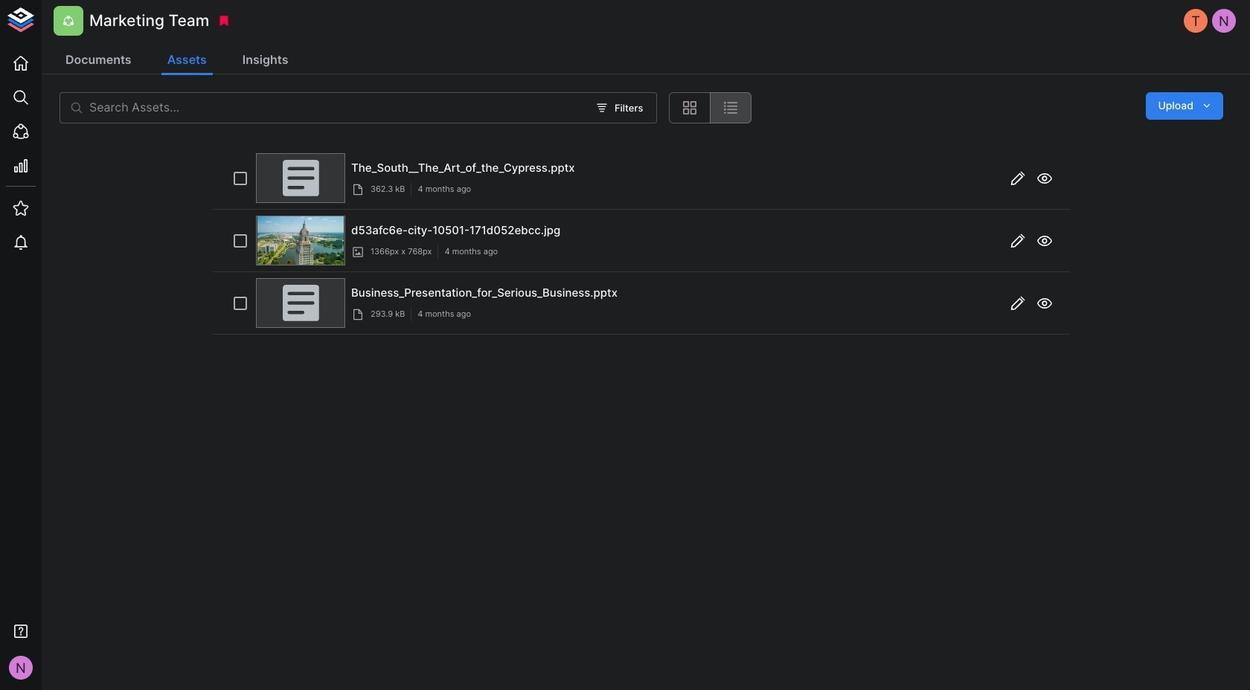 Task type: locate. For each thing, give the bounding box(es) containing it.
Search Assets... text field
[[89, 92, 587, 124]]

remove bookmark image
[[218, 14, 231, 28]]

group
[[670, 92, 752, 124]]



Task type: describe. For each thing, give the bounding box(es) containing it.
d53afc6e city 10501 171d052ebcc.jpg image
[[258, 217, 344, 265]]



Task type: vqa. For each thing, say whether or not it's contained in the screenshot.
Settings "image"
no



